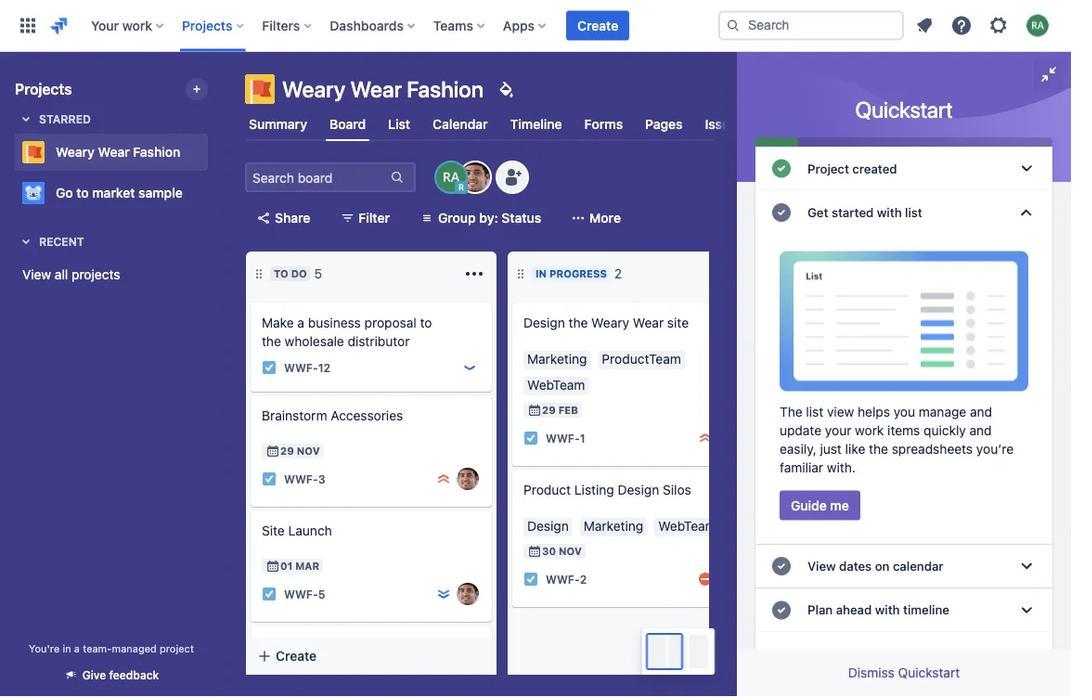 Task type: locate. For each thing, give the bounding box(es) containing it.
create right apps dropdown button on the top of the page
[[578, 18, 619, 33]]

collapse recent projects image
[[15, 230, 37, 253]]

1 vertical spatial checked image
[[771, 599, 793, 621]]

29 left feb
[[542, 404, 556, 416]]

0 vertical spatial 2
[[615, 266, 622, 281]]

create button
[[566, 11, 630, 40], [246, 640, 497, 673]]

1 vertical spatial the
[[262, 334, 281, 349]]

wwf- down 29 nov
[[284, 473, 318, 486]]

work down helps
[[855, 422, 884, 438]]

0 vertical spatial checked image
[[771, 201, 793, 224]]

1 vertical spatial checked image
[[771, 555, 793, 578]]

1 chevron image from the top
[[1016, 555, 1038, 578]]

1 horizontal spatial create button
[[566, 11, 630, 40]]

29 for 29 feb
[[542, 404, 556, 416]]

1 vertical spatial chevron image
[[1016, 599, 1038, 621]]

project
[[808, 161, 849, 176]]

list down project created dropdown button
[[905, 205, 923, 220]]

with right team
[[840, 661, 865, 676]]

29 up wwf-3
[[280, 445, 294, 457]]

chevron image inside plan ahead with timeline dropdown button
[[1016, 599, 1038, 621]]

the down make
[[262, 334, 281, 349]]

medium high image
[[698, 572, 713, 587]]

with inside plan ahead with timeline dropdown button
[[875, 603, 900, 618]]

2 down 30 nov
[[580, 573, 587, 586]]

2 checked image from the top
[[771, 555, 793, 578]]

project
[[160, 643, 194, 655]]

0 vertical spatial 29
[[542, 404, 556, 416]]

weary
[[282, 76, 346, 102], [56, 144, 95, 160], [592, 315, 630, 331], [262, 638, 300, 654]]

weary wear fashion up go to market sample
[[56, 144, 181, 160]]

1 vertical spatial with
[[875, 603, 900, 618]]

a up wholesale
[[297, 315, 305, 331]]

wwf-2
[[546, 573, 587, 586]]

0 vertical spatial projects
[[182, 18, 232, 33]]

2 chevron image from the top
[[1016, 599, 1038, 621]]

calendar
[[433, 117, 488, 132]]

wwf-3 link
[[284, 471, 325, 487]]

teams button
[[428, 11, 492, 40]]

view left dates
[[808, 559, 836, 574]]

0 vertical spatial fashion
[[407, 76, 484, 102]]

chevron image inside get started with list dropdown button
[[1016, 201, 1038, 224]]

projects button
[[176, 11, 251, 40]]

0 horizontal spatial create button
[[246, 640, 497, 673]]

wwf- down 01 mar
[[284, 588, 318, 601]]

feb
[[559, 404, 578, 416]]

remove from starred image
[[202, 141, 225, 163]]

0 vertical spatial nov
[[297, 445, 320, 457]]

list up update
[[806, 404, 824, 419]]

and right manage
[[970, 404, 993, 419]]

appswitcher icon image
[[17, 14, 39, 37]]

your right for
[[942, 647, 968, 661]]

checked image inside plan ahead with timeline dropdown button
[[771, 599, 793, 621]]

collapse image
[[434, 263, 456, 285], [695, 263, 718, 285]]

jira image
[[48, 14, 71, 37], [48, 14, 71, 37]]

create button right apps dropdown button on the top of the page
[[566, 11, 630, 40]]

the inside 'the list view helps you manage and update your work items quickly and easily, just like the spreadsheets you're familiar with.'
[[869, 441, 889, 456]]

managed
[[112, 643, 157, 655]]

create button inside the primary element
[[566, 11, 630, 40]]

to
[[274, 268, 289, 280]]

task image left wwf-12 link
[[262, 360, 277, 375]]

to do 5
[[274, 266, 322, 281]]

dashboards
[[330, 18, 404, 33]]

chevron image inside 'view dates on calendar' dropdown button
[[1016, 555, 1038, 578]]

nov for 30 nov
[[559, 545, 582, 558]]

2 horizontal spatial the
[[869, 441, 889, 456]]

1 vertical spatial quickstart
[[898, 665, 960, 681]]

1 horizontal spatial weary wear fashion
[[282, 76, 484, 102]]

james peterson image
[[457, 583, 479, 605]]

fashion up sample
[[133, 144, 181, 160]]

in progress 2
[[536, 266, 622, 281]]

1 horizontal spatial projects
[[182, 18, 232, 33]]

fashion up the calendar
[[407, 76, 484, 102]]

1 horizontal spatial the
[[569, 315, 588, 331]]

palette
[[338, 638, 379, 654]]

chevron image for project created
[[1016, 157, 1038, 180]]

wwf- down the 29 feb
[[546, 432, 580, 445]]

01 march 2024 image
[[266, 559, 280, 574], [266, 559, 280, 574]]

projects
[[72, 267, 120, 282]]

2 vertical spatial the
[[869, 441, 889, 456]]

set background color image
[[495, 78, 517, 100]]

1 horizontal spatial collapse image
[[695, 263, 718, 285]]

created
[[853, 161, 897, 176]]

5 down mar
[[318, 588, 325, 601]]

1 checked image from the top
[[771, 201, 793, 224]]

checked image inside get started with list dropdown button
[[771, 201, 793, 224]]

1 chevron image from the top
[[1016, 157, 1038, 180]]

task image for wwf-12
[[262, 360, 277, 375]]

go to market sample
[[56, 185, 183, 201]]

james peterson image right highest image
[[457, 468, 479, 490]]

pages link
[[642, 108, 687, 141]]

wear
[[350, 76, 402, 102], [98, 144, 130, 160], [633, 315, 664, 331], [303, 638, 334, 654]]

0 horizontal spatial create
[[276, 649, 317, 664]]

get started with list
[[808, 205, 923, 220]]

nov up wwf-3
[[297, 445, 320, 457]]

1 vertical spatial create
[[276, 649, 317, 664]]

task image for wwf-1
[[524, 431, 539, 446]]

1 checked image from the top
[[771, 157, 793, 180]]

0 horizontal spatial nov
[[297, 445, 320, 457]]

29 february 2024 image
[[527, 403, 542, 418], [527, 403, 542, 418]]

1 vertical spatial fashion
[[133, 144, 181, 160]]

wwf-1
[[546, 432, 586, 445]]

1 horizontal spatial create
[[578, 18, 619, 33]]

tab list
[[234, 108, 748, 141]]

you
[[894, 404, 916, 419]]

0 horizontal spatial view
[[22, 267, 51, 282]]

1 vertical spatial james peterson image
[[457, 468, 479, 490]]

0 vertical spatial create
[[578, 18, 619, 33]]

view left all
[[22, 267, 51, 282]]

checked image down guide
[[771, 555, 793, 578]]

view for view dates on calendar
[[808, 559, 836, 574]]

work right your
[[122, 18, 152, 33]]

chevron image
[[1016, 555, 1038, 578], [1016, 599, 1038, 621]]

1 horizontal spatial your
[[942, 647, 968, 661]]

column actions menu image
[[463, 263, 486, 285]]

issues
[[705, 117, 744, 132]]

2 vertical spatial with
[[840, 661, 865, 676]]

weary wear fashion up list
[[282, 76, 484, 102]]

your down view
[[825, 422, 852, 438]]

checked image left get
[[771, 201, 793, 224]]

project created
[[808, 161, 897, 176]]

Search board text field
[[247, 164, 388, 190]]

1 vertical spatial your
[[942, 647, 968, 661]]

mar
[[295, 560, 319, 572]]

1 vertical spatial a
[[74, 643, 80, 655]]

guide
[[791, 498, 827, 513]]

1 horizontal spatial a
[[297, 315, 305, 331]]

1 horizontal spatial nov
[[559, 545, 582, 558]]

wholesale
[[285, 334, 344, 349]]

wear up "market"
[[98, 144, 130, 160]]

projects inside dropdown button
[[182, 18, 232, 33]]

your profile and settings image
[[1027, 14, 1049, 37]]

the down progress
[[569, 315, 588, 331]]

your work button
[[85, 11, 171, 40]]

weary down in progress 2
[[592, 315, 630, 331]]

the
[[569, 315, 588, 331], [262, 334, 281, 349], [869, 441, 889, 456]]

view for view all projects
[[22, 267, 51, 282]]

market
[[92, 185, 135, 201]]

projects up the 'create project' icon
[[182, 18, 232, 33]]

5 right the do
[[314, 266, 322, 281]]

highest image
[[436, 472, 451, 487]]

1 vertical spatial list
[[806, 404, 824, 419]]

0 horizontal spatial weary wear fashion
[[56, 144, 181, 160]]

0 vertical spatial view
[[22, 267, 51, 282]]

0 vertical spatial chevron image
[[1016, 555, 1038, 578]]

checked image
[[771, 201, 793, 224], [771, 555, 793, 578]]

list inside 'the list view helps you manage and update your work items quickly and easily, just like the spreadsheets you're familiar with.'
[[806, 404, 824, 419]]

0 vertical spatial list
[[905, 205, 923, 220]]

filters button
[[257, 11, 319, 40]]

1 vertical spatial work
[[855, 422, 884, 438]]

checked image for plan
[[771, 599, 793, 621]]

wwf- inside 'link'
[[546, 573, 580, 586]]

1 vertical spatial nov
[[559, 545, 582, 558]]

0 vertical spatial to
[[76, 185, 89, 201]]

weary wear fashion link
[[15, 134, 201, 171]]

james peterson image
[[461, 162, 490, 192], [457, 468, 479, 490]]

chevron image
[[1016, 157, 1038, 180], [1016, 201, 1038, 224]]

list
[[905, 205, 923, 220], [806, 404, 824, 419]]

create button down wwf-5 link
[[246, 640, 497, 673]]

0 horizontal spatial your
[[825, 422, 852, 438]]

create down wwf-5 link
[[276, 649, 317, 664]]

5
[[314, 266, 322, 281], [318, 588, 325, 601]]

information
[[852, 647, 919, 661]]

checked image for view
[[771, 555, 793, 578]]

design
[[524, 315, 565, 331], [618, 482, 659, 498]]

2 chevron image from the top
[[1016, 201, 1038, 224]]

0 vertical spatial with
[[877, 205, 902, 220]]

collect information for your team with forms button
[[756, 632, 1053, 690]]

1 vertical spatial view
[[808, 559, 836, 574]]

2 inside 'link'
[[580, 573, 587, 586]]

design down in
[[524, 315, 565, 331]]

2 right progress
[[615, 266, 622, 281]]

1 vertical spatial 5
[[318, 588, 325, 601]]

0 horizontal spatial 29
[[280, 445, 294, 457]]

0 vertical spatial checked image
[[771, 157, 793, 180]]

2 checked image from the top
[[771, 599, 793, 621]]

0 vertical spatial a
[[297, 315, 305, 331]]

1 vertical spatial projects
[[15, 80, 72, 98]]

0 horizontal spatial list
[[806, 404, 824, 419]]

1 vertical spatial 29
[[280, 445, 294, 457]]

weary down starred
[[56, 144, 95, 160]]

0 horizontal spatial work
[[122, 18, 152, 33]]

29 nov
[[280, 445, 320, 457]]

plan ahead with timeline button
[[756, 588, 1053, 632]]

view dates on calendar button
[[756, 545, 1053, 588]]

banner
[[0, 0, 1071, 52]]

product
[[524, 482, 571, 498]]

with right ahead
[[875, 603, 900, 618]]

dismiss quickstart
[[848, 665, 960, 681]]

0 vertical spatial design
[[524, 315, 565, 331]]

plan ahead with timeline
[[808, 603, 950, 618]]

wwf- for 3
[[284, 473, 318, 486]]

fashion
[[407, 76, 484, 102], [133, 144, 181, 160]]

0 vertical spatial the
[[569, 315, 588, 331]]

with.
[[827, 460, 856, 475]]

go to market sample link
[[15, 175, 201, 212]]

checked image left project
[[771, 157, 793, 180]]

chevron image for plan ahead with timeline
[[1016, 599, 1038, 621]]

1 vertical spatial 2
[[580, 573, 587, 586]]

0 horizontal spatial to
[[76, 185, 89, 201]]

1 horizontal spatial fashion
[[407, 76, 484, 102]]

with right started
[[877, 205, 902, 220]]

0 horizontal spatial the
[[262, 334, 281, 349]]

quickstart down for
[[898, 665, 960, 681]]

james peterson image left 'add people' icon
[[461, 162, 490, 192]]

banner containing your work
[[0, 0, 1071, 52]]

0 vertical spatial work
[[122, 18, 152, 33]]

create inside the primary element
[[578, 18, 619, 33]]

and up you're on the right
[[970, 422, 992, 438]]

design left silos at the right of page
[[618, 482, 659, 498]]

wwf-1 link
[[546, 430, 586, 446]]

1 horizontal spatial list
[[905, 205, 923, 220]]

your inside 'the list view helps you manage and update your work items quickly and easily, just like the spreadsheets you're familiar with.'
[[825, 422, 852, 438]]

projects up collapse starred projects icon
[[15, 80, 72, 98]]

calendar
[[893, 559, 944, 574]]

make a business proposal to the wholesale distributor
[[262, 315, 432, 349]]

1 horizontal spatial to
[[420, 315, 432, 331]]

apps button
[[498, 11, 553, 40]]

work inside dropdown button
[[122, 18, 152, 33]]

the right like
[[869, 441, 889, 456]]

0 vertical spatial create button
[[566, 11, 630, 40]]

1 vertical spatial to
[[420, 315, 432, 331]]

a right in
[[74, 643, 80, 655]]

manage
[[919, 404, 967, 419]]

distributor
[[348, 334, 410, 349]]

give
[[82, 669, 106, 682]]

do
[[291, 268, 307, 280]]

wwf- down wholesale
[[284, 361, 318, 374]]

chevron image inside project created dropdown button
[[1016, 157, 1038, 180]]

view inside dropdown button
[[808, 559, 836, 574]]

checked image left plan
[[771, 599, 793, 621]]

1 vertical spatial weary wear fashion
[[56, 144, 181, 160]]

0 horizontal spatial 2
[[580, 573, 587, 586]]

dashboards button
[[324, 11, 422, 40]]

the
[[780, 404, 803, 419]]

1 horizontal spatial view
[[808, 559, 836, 574]]

12
[[318, 361, 331, 374]]

task image
[[262, 360, 277, 375], [524, 431, 539, 446], [524, 572, 539, 587], [262, 587, 277, 602]]

0 horizontal spatial collapse image
[[434, 263, 456, 285]]

accessories
[[331, 408, 403, 423]]

to
[[76, 185, 89, 201], [420, 315, 432, 331]]

1 horizontal spatial work
[[855, 422, 884, 438]]

nov for 29 nov
[[297, 445, 320, 457]]

nov right 30
[[559, 545, 582, 558]]

29 november 2023 image
[[266, 444, 280, 459]]

weary inside weary wear fashion link
[[56, 144, 95, 160]]

wwf- down 30 nov
[[546, 573, 580, 586]]

1 vertical spatial chevron image
[[1016, 201, 1038, 224]]

add people image
[[501, 166, 524, 188]]

0 vertical spatial weary wear fashion
[[282, 76, 484, 102]]

1 horizontal spatial 2
[[615, 266, 622, 281]]

projects
[[182, 18, 232, 33], [15, 80, 72, 98]]

ruby anderson image
[[436, 162, 466, 192]]

quickstart up project created dropdown button
[[856, 97, 953, 123]]

0 vertical spatial chevron image
[[1016, 157, 1038, 180]]

weary wear fashion
[[282, 76, 484, 102], [56, 144, 181, 160]]

just
[[820, 441, 842, 456]]

weary wear fashion inside weary wear fashion link
[[56, 144, 181, 160]]

progress bar
[[756, 137, 1053, 147]]

checked image
[[771, 157, 793, 180], [771, 599, 793, 621]]

0 vertical spatial your
[[825, 422, 852, 438]]

30 nov
[[542, 545, 582, 558]]

29 for 29 nov
[[280, 445, 294, 457]]

to right proposal
[[420, 315, 432, 331]]

29 feb
[[542, 404, 578, 416]]

to right go
[[76, 185, 89, 201]]

weary up board
[[282, 76, 346, 102]]

lowest image
[[436, 587, 451, 602]]

task image down 30 november 2023 icon
[[524, 572, 539, 587]]

you're
[[977, 441, 1014, 456]]

task image left wwf-5 link
[[262, 587, 277, 602]]

nov
[[297, 445, 320, 457], [559, 545, 582, 558]]

1 vertical spatial design
[[618, 482, 659, 498]]

task image left wwf-1 link
[[524, 431, 539, 446]]

1 horizontal spatial 29
[[542, 404, 556, 416]]

with inside get started with list dropdown button
[[877, 205, 902, 220]]



Task type: vqa. For each thing, say whether or not it's contained in the screenshot.
go to market sample link
yes



Task type: describe. For each thing, give the bounding box(es) containing it.
like
[[846, 441, 866, 456]]

chevron image for view dates on calendar
[[1016, 555, 1038, 578]]

all
[[55, 267, 68, 282]]

view dates on calendar
[[808, 559, 944, 574]]

work inside 'the list view helps you manage and update your work items quickly and easily, just like the spreadsheets you're familiar with.'
[[855, 422, 884, 438]]

me
[[830, 498, 849, 513]]

by:
[[479, 210, 498, 226]]

0 horizontal spatial a
[[74, 643, 80, 655]]

plan
[[808, 603, 833, 618]]

more
[[590, 210, 621, 226]]

3
[[318, 473, 325, 486]]

a inside make a business proposal to the wholesale distributor
[[297, 315, 305, 331]]

filter
[[359, 210, 390, 226]]

teams
[[434, 18, 473, 33]]

starred
[[39, 112, 91, 125]]

1 collapse image from the left
[[434, 263, 456, 285]]

site
[[668, 315, 689, 331]]

familiar
[[780, 460, 824, 475]]

recent
[[39, 235, 84, 248]]

calendar link
[[429, 108, 492, 141]]

dismiss
[[848, 665, 895, 681]]

your work
[[91, 18, 152, 33]]

primary element
[[11, 0, 719, 52]]

your inside collect information for your team with forms
[[942, 647, 968, 661]]

minimize image
[[1038, 63, 1060, 85]]

dismiss quickstart link
[[848, 665, 960, 681]]

brainstorm accessories
[[262, 408, 403, 423]]

chevron image for get started with list
[[1016, 201, 1038, 224]]

launch
[[288, 523, 332, 539]]

0 vertical spatial james peterson image
[[461, 162, 490, 192]]

notifications image
[[914, 14, 936, 37]]

summary link
[[245, 108, 311, 141]]

wwf-12 link
[[284, 360, 331, 376]]

view all projects link
[[15, 258, 208, 292]]

2 collapse image from the left
[[695, 263, 718, 285]]

board
[[330, 116, 366, 132]]

wwf-5 link
[[284, 586, 325, 602]]

0 vertical spatial 5
[[314, 266, 322, 281]]

0 horizontal spatial projects
[[15, 80, 72, 98]]

quickly
[[924, 422, 966, 438]]

wwf- for 2
[[546, 573, 580, 586]]

low image
[[462, 360, 477, 375]]

collect
[[808, 647, 849, 661]]

collapse starred projects image
[[15, 108, 37, 130]]

01 mar
[[280, 560, 319, 572]]

view all projects
[[22, 267, 120, 282]]

project created button
[[756, 147, 1053, 191]]

view
[[827, 404, 854, 419]]

sidebar navigation image
[[202, 74, 243, 111]]

0 horizontal spatial fashion
[[133, 144, 181, 160]]

the inside make a business proposal to the wholesale distributor
[[262, 334, 281, 349]]

group by: status
[[438, 210, 541, 226]]

0 horizontal spatial design
[[524, 315, 565, 331]]

give feedback button
[[53, 660, 170, 690]]

summary
[[249, 117, 307, 132]]

product listing design silos
[[524, 482, 692, 498]]

1 vertical spatial and
[[970, 422, 992, 438]]

30 november 2023 image
[[527, 544, 542, 559]]

timeline
[[903, 603, 950, 618]]

you're
[[29, 643, 60, 655]]

wear left site
[[633, 315, 664, 331]]

30
[[542, 545, 556, 558]]

list
[[388, 117, 411, 132]]

checked image for project
[[771, 157, 793, 180]]

ahead
[[836, 603, 872, 618]]

create project image
[[189, 82, 204, 97]]

remove from starred image
[[202, 182, 225, 204]]

share
[[275, 210, 310, 226]]

highest image
[[698, 431, 713, 446]]

apps
[[503, 18, 535, 33]]

collect information for your team with forms
[[808, 647, 968, 676]]

settings image
[[988, 14, 1010, 37]]

Search field
[[719, 11, 904, 40]]

items
[[888, 422, 920, 438]]

1 vertical spatial create button
[[246, 640, 497, 673]]

issues link
[[702, 108, 748, 141]]

list inside dropdown button
[[905, 205, 923, 220]]

additions
[[383, 638, 439, 654]]

team
[[808, 661, 837, 676]]

to inside make a business proposal to the wholesale distributor
[[420, 315, 432, 331]]

0 vertical spatial quickstart
[[856, 97, 953, 123]]

with for started
[[877, 205, 902, 220]]

team-
[[83, 643, 112, 655]]

task image
[[262, 472, 277, 487]]

your
[[91, 18, 119, 33]]

with for ahead
[[875, 603, 900, 618]]

list link
[[385, 108, 414, 141]]

wwf- for 1
[[546, 432, 580, 445]]

update
[[780, 422, 822, 438]]

progress
[[550, 268, 607, 280]]

site launch
[[262, 523, 332, 539]]

1 horizontal spatial design
[[618, 482, 659, 498]]

make
[[262, 315, 294, 331]]

tab list containing board
[[234, 108, 748, 141]]

0 vertical spatial and
[[970, 404, 993, 419]]

in
[[536, 268, 547, 280]]

weary down wwf-5 link
[[262, 638, 300, 654]]

forms
[[585, 117, 623, 132]]

listing
[[575, 482, 614, 498]]

sample
[[138, 185, 183, 201]]

checked image for get
[[771, 201, 793, 224]]

filters
[[262, 18, 300, 33]]

business
[[308, 315, 361, 331]]

wwf-3
[[284, 473, 325, 486]]

go
[[56, 185, 73, 201]]

wear left palette in the left of the page
[[303, 638, 334, 654]]

weary wear palette additions
[[262, 638, 439, 654]]

help image
[[951, 14, 973, 37]]

filter button
[[329, 203, 401, 233]]

timeline
[[510, 117, 562, 132]]

task image for wwf-5
[[262, 587, 277, 602]]

forms link
[[581, 108, 627, 141]]

29 november 2023 image
[[266, 444, 280, 459]]

30 november 2023 image
[[527, 544, 542, 559]]

1
[[580, 432, 586, 445]]

wwf- for 12
[[284, 361, 318, 374]]

on
[[875, 559, 890, 574]]

01
[[280, 560, 293, 572]]

the list view helps you manage and update your work items quickly and easily, just like the spreadsheets you're familiar with.
[[780, 404, 1014, 475]]

get
[[808, 205, 829, 220]]

forms
[[869, 661, 903, 676]]

easily,
[[780, 441, 817, 456]]

wear up list
[[350, 76, 402, 102]]

task image for wwf-2
[[524, 572, 539, 587]]

wwf-12
[[284, 361, 331, 374]]

wwf- for 5
[[284, 588, 318, 601]]

with inside collect information for your team with forms
[[840, 661, 865, 676]]

search image
[[726, 18, 741, 33]]

you're in a team-managed project
[[29, 643, 194, 655]]

brainstorm
[[262, 408, 327, 423]]

wwf-5
[[284, 588, 325, 601]]



